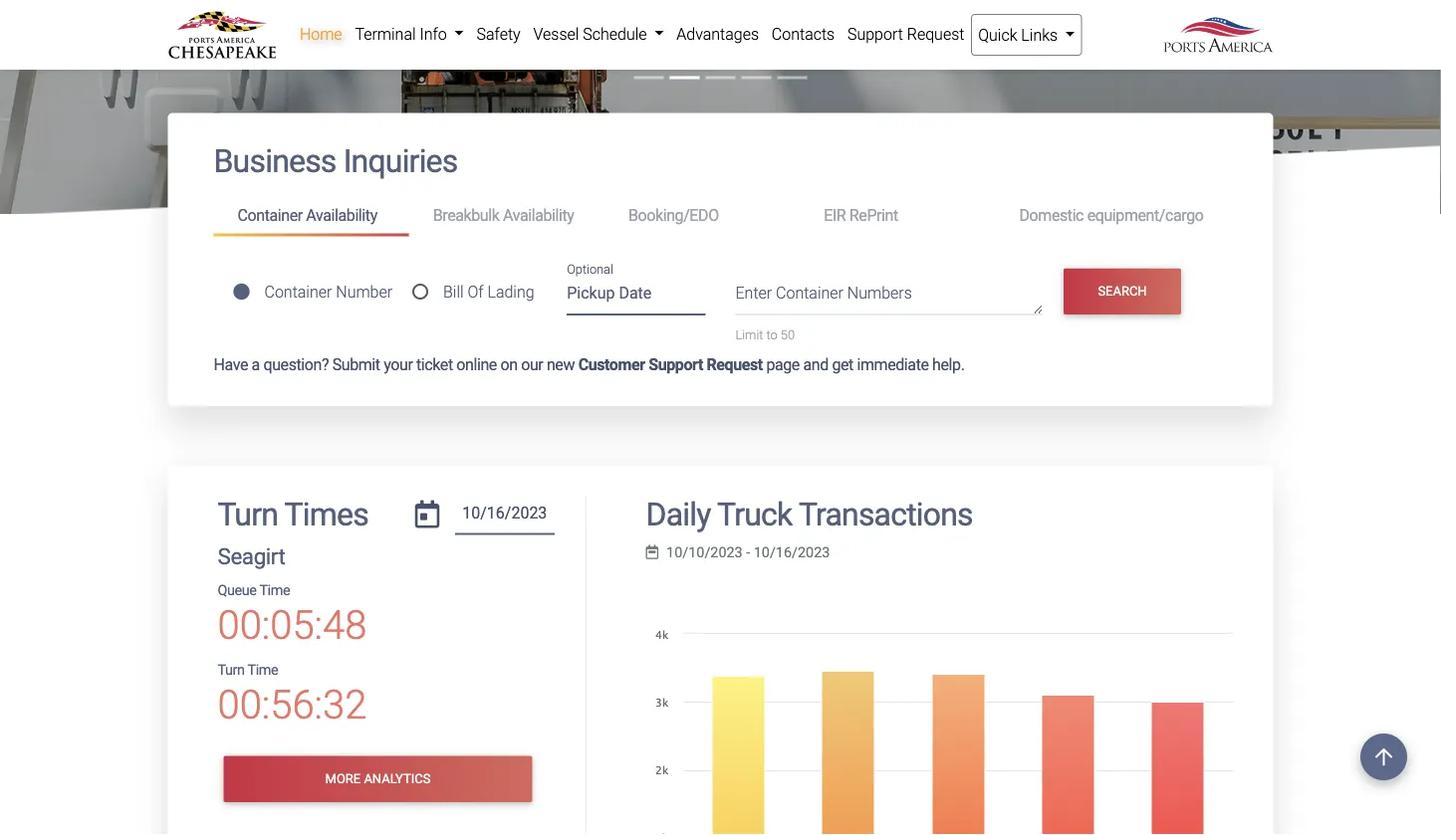 Task type: describe. For each thing, give the bounding box(es) containing it.
contacts link
[[765, 14, 841, 54]]

availability for container availability
[[306, 206, 377, 225]]

breakbulk availability link
[[409, 197, 605, 234]]

availability for breakbulk availability
[[503, 206, 574, 225]]

safety
[[477, 24, 521, 43]]

breakbulk
[[433, 206, 499, 225]]

enter container numbers
[[736, 284, 912, 303]]

on
[[501, 355, 518, 374]]

ticket
[[416, 355, 453, 374]]

transactions
[[799, 496, 973, 533]]

limit to 50
[[736, 328, 795, 343]]

turn for turn times
[[218, 496, 278, 533]]

customer support request link
[[578, 355, 763, 374]]

advantages
[[677, 24, 759, 43]]

calendar week image
[[646, 546, 658, 560]]

schedule
[[583, 24, 647, 43]]

terminal info
[[355, 24, 451, 43]]

enter
[[736, 284, 772, 303]]

eir
[[824, 206, 846, 225]]

lading
[[488, 283, 534, 302]]

bill
[[443, 283, 464, 302]]

inquiries
[[343, 143, 458, 180]]

reprint
[[849, 206, 898, 225]]

booking/edo
[[628, 206, 719, 225]]

main content containing 00:05:48
[[153, 113, 1288, 836]]

0 horizontal spatial support
[[649, 355, 703, 374]]

our
[[521, 355, 543, 374]]

truck
[[717, 496, 792, 533]]

queue time 00:05:48
[[218, 582, 367, 649]]

container availability
[[238, 206, 377, 225]]

support inside support request 'link'
[[848, 24, 903, 43]]

vessel
[[533, 24, 579, 43]]

have
[[214, 355, 248, 374]]

go to top image
[[1361, 734, 1407, 781]]

to
[[766, 328, 778, 343]]

quick links link
[[971, 14, 1082, 56]]

terminal info link
[[349, 14, 470, 54]]

home
[[300, 24, 342, 43]]

container for container availability
[[238, 206, 303, 225]]

online
[[456, 355, 497, 374]]

turn for turn time 00:56:32
[[218, 662, 245, 679]]

new
[[547, 355, 575, 374]]

limit
[[736, 328, 763, 343]]

home link
[[293, 14, 349, 54]]

00:05:48
[[218, 603, 367, 649]]

eir reprint link
[[800, 197, 995, 234]]

of
[[468, 283, 484, 302]]

daily
[[646, 496, 711, 533]]

your
[[384, 355, 413, 374]]

terminal
[[355, 24, 416, 43]]

have a question? submit your ticket online on our new customer support request page and get immediate help.
[[214, 355, 965, 374]]

info
[[420, 24, 447, 43]]



Task type: locate. For each thing, give the bounding box(es) containing it.
advantages link
[[670, 14, 765, 54]]

more analytics link
[[224, 757, 532, 803]]

turn
[[218, 496, 278, 533], [218, 662, 245, 679]]

get
[[832, 355, 853, 374]]

0 horizontal spatial availability
[[306, 206, 377, 225]]

main content
[[153, 113, 1288, 836]]

Enter Container Numbers text field
[[736, 281, 1043, 315]]

booking/edo link
[[605, 197, 800, 234]]

help.
[[932, 355, 965, 374]]

10/10/2023 - 10/16/2023
[[666, 544, 830, 561]]

question?
[[263, 355, 329, 374]]

number
[[336, 283, 393, 302]]

support right contacts
[[848, 24, 903, 43]]

container left number
[[264, 283, 332, 302]]

bill of lading
[[443, 283, 534, 302]]

time inside the queue time 00:05:48
[[259, 582, 290, 599]]

time for 00:56:32
[[247, 662, 278, 679]]

turn inside the turn time 00:56:32
[[218, 662, 245, 679]]

availability down "business inquiries"
[[306, 206, 377, 225]]

time for 00:05:48
[[259, 582, 290, 599]]

container up 50
[[776, 284, 844, 303]]

turn up seagirt
[[218, 496, 278, 533]]

numbers
[[847, 284, 912, 303]]

page
[[766, 355, 800, 374]]

1 vertical spatial support
[[649, 355, 703, 374]]

submit
[[332, 355, 380, 374]]

turn times
[[218, 496, 368, 533]]

1 horizontal spatial availability
[[503, 206, 574, 225]]

daily truck transactions
[[646, 496, 973, 533]]

eir reprint
[[824, 206, 898, 225]]

1 vertical spatial request
[[707, 355, 763, 374]]

1 horizontal spatial support
[[848, 24, 903, 43]]

calendar day image
[[415, 500, 440, 528]]

safety link
[[470, 14, 527, 54]]

0 vertical spatial support
[[848, 24, 903, 43]]

domestic
[[1019, 206, 1084, 225]]

quick links
[[978, 25, 1062, 44]]

container
[[238, 206, 303, 225], [264, 283, 332, 302], [776, 284, 844, 303]]

contacts
[[772, 24, 835, 43]]

00:56:32
[[218, 682, 367, 729]]

quick
[[978, 25, 1017, 44]]

economic engine image
[[0, 0, 1441, 346]]

immediate
[[857, 355, 929, 374]]

-
[[746, 544, 750, 561]]

domestic equipment/cargo
[[1019, 206, 1204, 225]]

time right queue at the left bottom
[[259, 582, 290, 599]]

search
[[1098, 284, 1147, 299]]

seagirt
[[218, 544, 285, 570]]

container number
[[264, 283, 393, 302]]

None text field
[[455, 496, 555, 536]]

time up "00:56:32"
[[247, 662, 278, 679]]

business
[[214, 143, 336, 180]]

domestic equipment/cargo link
[[995, 197, 1228, 234]]

request down limit
[[707, 355, 763, 374]]

10/10/2023
[[666, 544, 743, 561]]

and
[[803, 355, 829, 374]]

request
[[907, 24, 965, 43], [707, 355, 763, 374]]

equipment/cargo
[[1087, 206, 1204, 225]]

availability right breakbulk
[[503, 206, 574, 225]]

breakbulk availability
[[433, 206, 574, 225]]

customer
[[578, 355, 645, 374]]

turn time 00:56:32
[[218, 662, 367, 729]]

1 availability from the left
[[306, 206, 377, 225]]

2 availability from the left
[[503, 206, 574, 225]]

container for container number
[[264, 283, 332, 302]]

container availability link
[[214, 197, 409, 237]]

links
[[1021, 25, 1058, 44]]

vessel schedule link
[[527, 14, 670, 54]]

1 horizontal spatial request
[[907, 24, 965, 43]]

0 vertical spatial time
[[259, 582, 290, 599]]

0 vertical spatial turn
[[218, 496, 278, 533]]

support right "customer"
[[649, 355, 703, 374]]

0 horizontal spatial request
[[707, 355, 763, 374]]

time
[[259, 582, 290, 599], [247, 662, 278, 679]]

support
[[848, 24, 903, 43], [649, 355, 703, 374]]

turn up "00:56:32"
[[218, 662, 245, 679]]

a
[[252, 355, 260, 374]]

10/16/2023
[[754, 544, 830, 561]]

request inside 'link'
[[907, 24, 965, 43]]

1 turn from the top
[[218, 496, 278, 533]]

0 vertical spatial request
[[907, 24, 965, 43]]

availability
[[306, 206, 377, 225], [503, 206, 574, 225]]

Optional text field
[[567, 276, 706, 316]]

1 vertical spatial turn
[[218, 662, 245, 679]]

business inquiries
[[214, 143, 458, 180]]

more
[[325, 772, 361, 787]]

1 vertical spatial time
[[247, 662, 278, 679]]

2 turn from the top
[[218, 662, 245, 679]]

vessel schedule
[[533, 24, 651, 43]]

more analytics
[[325, 772, 431, 787]]

queue
[[218, 582, 257, 599]]

optional
[[567, 262, 613, 277]]

support request
[[848, 24, 965, 43]]

container down business
[[238, 206, 303, 225]]

request left quick at top right
[[907, 24, 965, 43]]

analytics
[[364, 772, 431, 787]]

support request link
[[841, 14, 971, 54]]

time inside the turn time 00:56:32
[[247, 662, 278, 679]]

50
[[781, 328, 795, 343]]

times
[[284, 496, 368, 533]]

search button
[[1064, 269, 1181, 315]]



Task type: vqa. For each thing, say whether or not it's contained in the screenshot.
the left the Availability
yes



